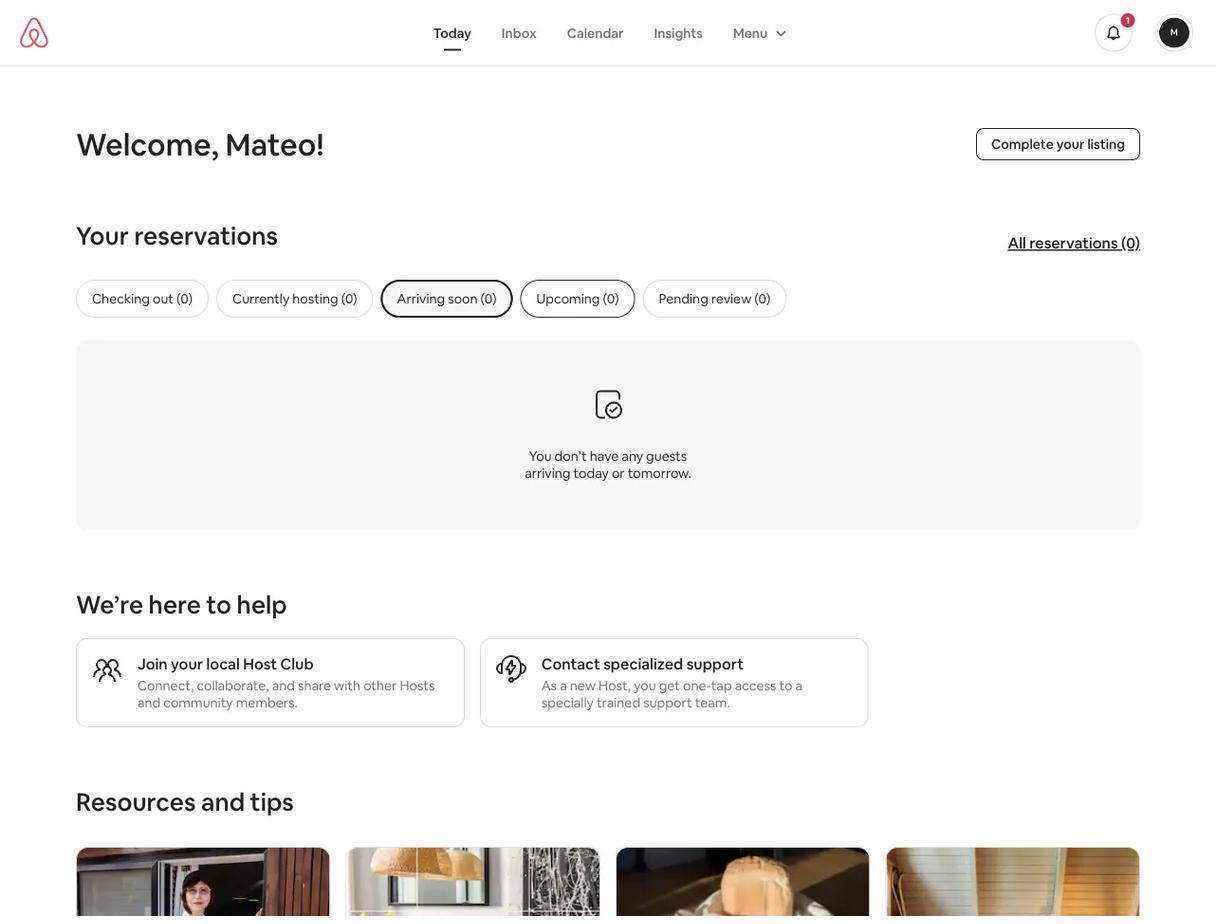 Task type: locate. For each thing, give the bounding box(es) containing it.
0 vertical spatial (0)
[[1121, 233, 1140, 253]]

review (0)
[[711, 290, 771, 307]]

your
[[1057, 136, 1085, 153], [171, 654, 203, 674]]

other
[[364, 677, 397, 694]]

1 horizontal spatial your
[[1057, 136, 1085, 153]]

reservations
[[134, 220, 278, 252], [1030, 233, 1118, 253]]

checking
[[92, 290, 150, 307]]

0 horizontal spatial reservations
[[134, 220, 278, 252]]

specialized
[[604, 654, 683, 674]]

tap
[[711, 677, 732, 694]]

contact specialized support as a new host, you get one-tap access to a specially trained support team.
[[542, 654, 803, 712]]

inbox link
[[487, 15, 552, 51]]

0 horizontal spatial (0)
[[603, 290, 619, 307]]

reservations right all
[[1030, 233, 1118, 253]]

1 horizontal spatial to
[[779, 677, 793, 694]]

hosts
[[400, 677, 435, 694]]

currently hosting (0)
[[232, 290, 357, 307]]

thumbnail card image
[[77, 848, 330, 917], [77, 848, 330, 917], [347, 848, 600, 917], [347, 848, 600, 917], [617, 848, 870, 917], [617, 848, 870, 917], [887, 848, 1139, 917], [887, 848, 1139, 917]]

one-
[[683, 677, 711, 694]]

listing
[[1088, 136, 1125, 153]]

1 vertical spatial your
[[171, 654, 203, 674]]

0 vertical spatial your
[[1057, 136, 1085, 153]]

collaborate,
[[197, 677, 269, 694]]

main navigation menu image
[[1159, 18, 1190, 48]]

get
[[659, 677, 680, 694]]

and
[[272, 677, 295, 694], [138, 694, 161, 712], [201, 787, 245, 818]]

share
[[298, 677, 331, 694]]

1 vertical spatial (0)
[[603, 290, 619, 307]]

reservations up out (0)
[[134, 220, 278, 252]]

a
[[560, 677, 567, 694], [796, 677, 803, 694]]

1 vertical spatial to
[[779, 677, 793, 694]]

and left tips
[[201, 787, 245, 818]]

insights link
[[639, 15, 718, 51]]

don't
[[555, 447, 587, 464]]

arriving soon (0)
[[397, 290, 497, 307]]

1 horizontal spatial a
[[796, 677, 803, 694]]

guests
[[646, 447, 687, 464]]

reservations for your
[[134, 220, 278, 252]]

to
[[206, 589, 232, 621], [779, 677, 793, 694]]

or tomorrow.
[[612, 464, 691, 482]]

0 vertical spatial to
[[206, 589, 232, 621]]

to right access
[[779, 677, 793, 694]]

contact
[[542, 654, 600, 674]]

tips
[[250, 787, 294, 818]]

menu
[[733, 24, 768, 41]]

host
[[243, 654, 277, 674]]

a right access
[[796, 677, 803, 694]]

pending
[[659, 290, 709, 307]]

have
[[590, 447, 619, 464]]

0 horizontal spatial and
[[138, 694, 161, 712]]

to left help
[[206, 589, 232, 621]]

mateo!
[[225, 124, 324, 164]]

we're
[[76, 589, 143, 621]]

and down join in the bottom of the page
[[138, 694, 161, 712]]

trained
[[597, 694, 641, 712]]

calendar
[[567, 24, 624, 41]]

checking out (0)
[[92, 290, 193, 307]]

complete your listing
[[991, 136, 1125, 153]]

welcome, mateo!
[[76, 124, 324, 164]]

welcome,
[[76, 124, 219, 164]]

a right as at the bottom
[[560, 677, 567, 694]]

and down club
[[272, 677, 295, 694]]

0 horizontal spatial your
[[171, 654, 203, 674]]

all
[[1008, 233, 1026, 253]]

today
[[433, 24, 471, 41]]

0 horizontal spatial to
[[206, 589, 232, 621]]

pending review (0)
[[659, 290, 771, 307]]

your inside the join your local host club connect, collaborate, and share with other hosts and community members.
[[171, 654, 203, 674]]

calendar link
[[552, 15, 639, 51]]

1 horizontal spatial reservations
[[1030, 233, 1118, 253]]

club
[[280, 654, 314, 674]]

(0)
[[1121, 233, 1140, 253], [603, 290, 619, 307]]

your up connect,
[[171, 654, 203, 674]]

here
[[149, 589, 201, 621]]

0 horizontal spatial a
[[560, 677, 567, 694]]

to inside contact specialized support as a new host, you get one-tap access to a specially trained support team.
[[779, 677, 793, 694]]

out (0)
[[153, 290, 193, 307]]

your left 'listing' at right top
[[1057, 136, 1085, 153]]

complete your listing link
[[976, 128, 1140, 160]]

1 horizontal spatial (0)
[[1121, 233, 1140, 253]]

connect,
[[138, 677, 194, 694]]

arriving
[[525, 464, 571, 482]]



Task type: describe. For each thing, give the bounding box(es) containing it.
(0) inside all reservations (0) link
[[1121, 233, 1140, 253]]

your for complete
[[1057, 136, 1085, 153]]

specially
[[542, 694, 594, 712]]

community members.
[[164, 694, 298, 712]]

today
[[573, 464, 609, 482]]

new
[[570, 677, 596, 694]]

join
[[138, 654, 168, 674]]

upcoming (0)
[[537, 290, 619, 307]]

reservations for all
[[1030, 233, 1118, 253]]

support
[[687, 654, 744, 674]]

2 horizontal spatial and
[[272, 677, 295, 694]]

join your local host club connect, collaborate, and share with other hosts and community members.
[[138, 654, 435, 712]]

your reservations
[[76, 220, 278, 252]]

soon (0)
[[448, 290, 497, 307]]

reservation filters group
[[76, 280, 1178, 318]]

insights
[[654, 24, 703, 41]]

access
[[735, 677, 776, 694]]

resources
[[76, 787, 196, 818]]

help
[[237, 589, 287, 621]]

today link
[[418, 15, 487, 51]]

local
[[206, 654, 240, 674]]

your
[[76, 220, 129, 252]]

host,
[[599, 677, 631, 694]]

(0) inside reservation filters group
[[603, 290, 619, 307]]

as
[[542, 677, 557, 694]]

1 horizontal spatial and
[[201, 787, 245, 818]]

resources and tips
[[76, 787, 294, 818]]

your for join
[[171, 654, 203, 674]]

inbox
[[502, 24, 537, 41]]

you don't have any guests arriving today or tomorrow.
[[525, 447, 691, 482]]

you
[[529, 447, 552, 464]]

all reservations (0) link
[[998, 224, 1150, 262]]

any
[[622, 447, 643, 464]]

we're here to help
[[76, 589, 287, 621]]

1
[[1126, 14, 1130, 27]]

upcoming
[[537, 290, 600, 307]]

menu button
[[718, 15, 798, 51]]

hosting (0)
[[292, 290, 357, 307]]

with
[[334, 677, 361, 694]]

arriving
[[397, 290, 445, 307]]

support team.
[[643, 694, 730, 712]]

all reservations (0)
[[1008, 233, 1140, 253]]

you
[[634, 677, 656, 694]]

1 a from the left
[[560, 677, 567, 694]]

2 a from the left
[[796, 677, 803, 694]]

complete
[[991, 136, 1054, 153]]

currently
[[232, 290, 290, 307]]



Task type: vqa. For each thing, say whether or not it's contained in the screenshot.
the top (0)
yes



